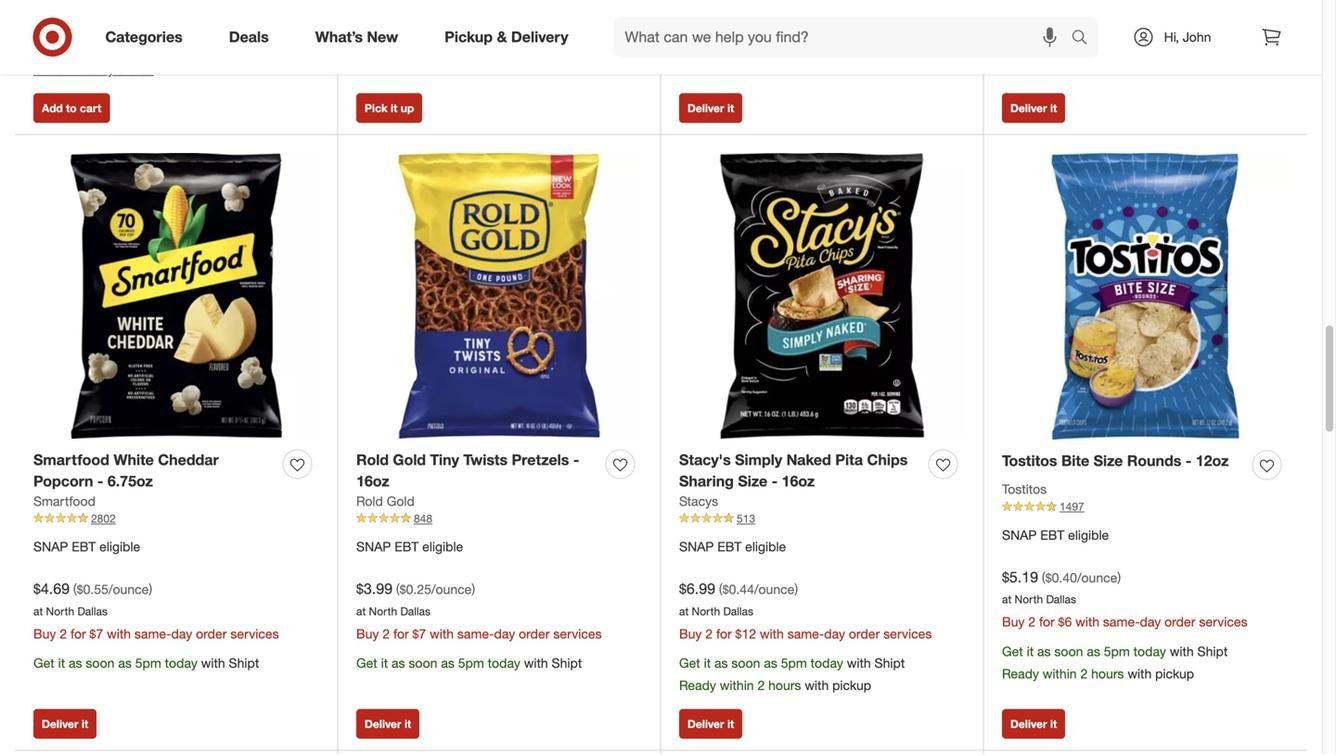 Task type: locate. For each thing, give the bounding box(es) containing it.
with
[[482, 23, 506, 40], [1128, 25, 1152, 42], [1076, 614, 1100, 630], [107, 626, 131, 642], [430, 626, 454, 642], [760, 626, 784, 642], [1171, 644, 1195, 660], [201, 656, 225, 672], [524, 656, 548, 672], [847, 656, 871, 672], [1128, 666, 1152, 682], [805, 678, 829, 694]]

1 vertical spatial smartfood
[[33, 493, 96, 510]]

buy for $3.99
[[357, 626, 379, 642]]

get it as soon as 5pm today with shipt down $4.69 ( $0.55 /ounce ) at north dallas buy 2 for $7 with same-day order services
[[33, 656, 259, 672]]

6.75oz
[[108, 473, 153, 491]]

exclusions
[[38, 21, 100, 37]]

at inside $4.69 ( $0.55 /ounce ) at north dallas buy 2 for $7 with same-day order services
[[33, 605, 43, 619]]

2 tostitos from the top
[[1003, 482, 1047, 498]]

gold
[[393, 451, 426, 470], [387, 493, 415, 510]]

get it as soon as 5pm today with shipt ready within 2 hours with pickup down $12 at bottom right
[[680, 656, 905, 694]]

0 horizontal spatial get it as soon as 5pm today with shipt
[[33, 656, 259, 672]]

at down the "apply."
[[112, 43, 123, 59]]

simply
[[735, 451, 783, 470]]

same- for $3.99
[[458, 626, 494, 642]]

as down $3.99 ( $0.25 /ounce ) at north dallas buy 2 for $7 with same-day order services
[[441, 656, 455, 672]]

at for smartfood white cheddar popcorn - 6.75oz
[[33, 605, 43, 619]]

at for rold gold tiny twists pretzels - 16oz
[[357, 605, 366, 619]]

at
[[112, 43, 123, 59], [1003, 593, 1012, 607], [33, 605, 43, 619], [357, 605, 366, 619], [680, 605, 689, 619]]

/ounce inside the $5.19 ( $0.40 /ounce ) at north dallas buy 2 for $6 with same-day order services
[[1078, 570, 1118, 586]]

rold gold tiny twists pretzels - 16oz
[[357, 451, 580, 491]]

at for stacy's simply naked pita chips sharing size - 16oz
[[680, 605, 689, 619]]

$7
[[90, 626, 103, 642], [413, 626, 426, 642]]

free shipping * exclusions apply. not available at north dallas check nearby stores
[[33, 1, 199, 78]]

deliver it for rold gold tiny twists pretzels - 16oz
[[365, 718, 411, 732]]

services
[[1200, 614, 1248, 630], [231, 626, 279, 642], [554, 626, 602, 642], [884, 626, 932, 642]]

as down $0.25
[[392, 656, 405, 672]]

order inside the $5.19 ( $0.40 /ounce ) at north dallas buy 2 for $6 with same-day order services
[[1165, 614, 1196, 630]]

for left $12 at bottom right
[[717, 626, 732, 642]]

16oz up rold gold
[[357, 473, 390, 491]]

pickup right "search"
[[1156, 25, 1195, 42]]

pickup inside get it as soon as 5pm today ready within 2 hours with pickup
[[1156, 25, 1195, 42]]

for down $0.25
[[394, 626, 409, 642]]

/ounce down 1497
[[1078, 570, 1118, 586]]

north inside the $5.19 ( $0.40 /ounce ) at north dallas buy 2 for $6 with same-day order services
[[1015, 593, 1044, 607]]

1497
[[1060, 500, 1085, 514]]

dallas for stacy's simply naked pita chips sharing size - 16oz
[[724, 605, 754, 619]]

eligible for $3.99
[[423, 539, 464, 555]]

1 smartfood from the top
[[33, 451, 109, 470]]

for for $4.69
[[71, 626, 86, 642]]

snap up $3.99
[[357, 539, 391, 555]]

smartfood white cheddar popcorn - 6.75oz link
[[33, 450, 276, 492]]

services inside the $6.99 ( $0.44 /ounce ) at north dallas buy 2 for $12 with same-day order services
[[884, 626, 932, 642]]

$7 down $0.25
[[413, 626, 426, 642]]

gold left tiny
[[393, 451, 426, 470]]

north inside the $6.99 ( $0.44 /ounce ) at north dallas buy 2 for $12 with same-day order services
[[692, 605, 721, 619]]

size
[[1094, 452, 1124, 470], [738, 473, 768, 491]]

( for $5.19
[[1043, 570, 1046, 586]]

for for $5.19
[[1040, 614, 1055, 630]]

as
[[1038, 3, 1052, 19], [1088, 3, 1101, 19], [1038, 644, 1052, 660], [1088, 644, 1101, 660], [69, 656, 82, 672], [118, 656, 132, 672], [392, 656, 405, 672], [441, 656, 455, 672], [715, 656, 728, 672], [764, 656, 778, 672]]

2 down $3.99
[[383, 626, 390, 642]]

( right $4.69
[[73, 582, 77, 598]]

0 horizontal spatial size
[[738, 473, 768, 491]]

as down $0.44
[[715, 656, 728, 672]]

/ounce up $12 at bottom right
[[755, 582, 795, 598]]

ebt down 2802
[[72, 539, 96, 555]]

day
[[1141, 614, 1162, 630], [171, 626, 192, 642], [494, 626, 515, 642], [825, 626, 846, 642]]

1 $7 from the left
[[90, 626, 103, 642]]

dallas
[[163, 43, 199, 59], [1047, 593, 1077, 607], [77, 605, 108, 619], [401, 605, 431, 619], [724, 605, 754, 619]]

848 link
[[357, 511, 642, 527]]

) inside the $6.99 ( $0.44 /ounce ) at north dallas buy 2 for $12 with same-day order services
[[795, 582, 799, 598]]

day inside $4.69 ( $0.55 /ounce ) at north dallas buy 2 for $7 with same-day order services
[[171, 626, 192, 642]]

snap up $6.99
[[680, 539, 714, 555]]

deliver it for smartfood white cheddar popcorn - 6.75oz
[[42, 718, 88, 732]]

/ounce inside $3.99 ( $0.25 /ounce ) at north dallas buy 2 for $7 with same-day order services
[[432, 582, 472, 598]]

2 down the $5.19 ( $0.40 /ounce ) at north dallas buy 2 for $6 with same-day order services
[[1081, 666, 1088, 682]]

north down $3.99
[[369, 605, 398, 619]]

2 inside the $6.99 ( $0.44 /ounce ) at north dallas buy 2 for $12 with same-day order services
[[706, 626, 713, 642]]

0 vertical spatial size
[[1094, 452, 1124, 470]]

buy down $3.99
[[357, 626, 379, 642]]

1 horizontal spatial get it as soon as 5pm today with shipt
[[357, 656, 582, 672]]

deliver it button for stacy's simply naked pita chips sharing size - 16oz
[[680, 710, 743, 740]]

gold inside rold gold tiny twists pretzels - 16oz
[[393, 451, 426, 470]]

dallas inside the $5.19 ( $0.40 /ounce ) at north dallas buy 2 for $6 with same-day order services
[[1047, 593, 1077, 607]]

size inside the stacy's simply naked pita chips sharing size - 16oz
[[738, 473, 768, 491]]

0 vertical spatial rold
[[357, 451, 389, 470]]

get it as soon as 5pm today with shipt ready within 2 hours with pickup
[[1003, 644, 1229, 682], [680, 656, 905, 694]]

stacy's simply naked pita chips sharing size - 16oz image
[[680, 153, 966, 439], [680, 153, 966, 439]]

deliver
[[688, 101, 725, 115], [1011, 101, 1048, 115], [42, 718, 78, 732], [365, 718, 402, 732], [688, 718, 725, 732], [1011, 718, 1048, 732]]

1 16oz from the left
[[357, 473, 390, 491]]

today up hi,
[[1134, 3, 1167, 19]]

today down the $6.99 ( $0.44 /ounce ) at north dallas buy 2 for $12 with same-day order services
[[811, 656, 844, 672]]

pick
[[365, 101, 388, 115]]

for inside the $6.99 ( $0.44 /ounce ) at north dallas buy 2 for $12 with same-day order services
[[717, 626, 732, 642]]

snap up $5.19
[[1003, 527, 1037, 543]]

day inside the $5.19 ( $0.40 /ounce ) at north dallas buy 2 for $6 with same-day order services
[[1141, 614, 1162, 630]]

) inside $4.69 ( $0.55 /ounce ) at north dallas buy 2 for $7 with same-day order services
[[149, 582, 152, 598]]

2 left $12 at bottom right
[[706, 626, 713, 642]]

get down $6.99
[[680, 656, 701, 672]]

at for tostitos bite size rounds - 12oz
[[1003, 593, 1012, 607]]

/ounce inside the $6.99 ( $0.44 /ounce ) at north dallas buy 2 for $12 with same-day order services
[[755, 582, 795, 598]]

hours down the $6.99 ( $0.44 /ounce ) at north dallas buy 2 for $12 with same-day order services
[[769, 678, 802, 694]]

$5.19 ( $0.40 /ounce ) at north dallas buy 2 for $6 with same-day order services
[[1003, 569, 1248, 630]]

soon down $6
[[1055, 644, 1084, 660]]

snap ebt eligible down 1497
[[1003, 527, 1110, 543]]

( inside the $5.19 ( $0.40 /ounce ) at north dallas buy 2 for $6 with same-day order services
[[1043, 570, 1046, 586]]

categories link
[[90, 17, 206, 58]]

check
[[33, 61, 71, 78]]

( right $5.19
[[1043, 570, 1046, 586]]

smartfood white cheddar popcorn - 6.75oz image
[[33, 153, 319, 439], [33, 153, 319, 439]]

size right bite
[[1094, 452, 1124, 470]]

ready
[[357, 23, 394, 40], [1003, 25, 1040, 42], [1003, 666, 1040, 682], [680, 678, 717, 694]]

same- for $4.69
[[135, 626, 171, 642]]

soon down $12 at bottom right
[[732, 656, 761, 672]]

within
[[397, 23, 431, 40], [1043, 25, 1078, 42], [1043, 666, 1078, 682], [720, 678, 754, 694]]

2 16oz from the left
[[782, 473, 815, 491]]

as down $0.40
[[1038, 644, 1052, 660]]

1 vertical spatial tostitos
[[1003, 482, 1047, 498]]

) for $5.19
[[1118, 570, 1122, 586]]

for inside $4.69 ( $0.55 /ounce ) at north dallas buy 2 for $7 with same-day order services
[[71, 626, 86, 642]]

$7 inside $4.69 ( $0.55 /ounce ) at north dallas buy 2 for $7 with same-day order services
[[90, 626, 103, 642]]

$7 for $3.99
[[413, 626, 426, 642]]

buy inside $4.69 ( $0.55 /ounce ) at north dallas buy 2 for $7 with same-day order services
[[33, 626, 56, 642]]

twists
[[464, 451, 508, 470]]

at down $6.99
[[680, 605, 689, 619]]

order inside the $6.99 ( $0.44 /ounce ) at north dallas buy 2 for $12 with same-day order services
[[849, 626, 880, 642]]

day inside $3.99 ( $0.25 /ounce ) at north dallas buy 2 for $7 with same-day order services
[[494, 626, 515, 642]]

5pm
[[1105, 3, 1131, 19], [1105, 644, 1131, 660], [135, 656, 161, 672], [458, 656, 484, 672], [781, 656, 808, 672]]

buy inside the $6.99 ( $0.44 /ounce ) at north dallas buy 2 for $12 with same-day order services
[[680, 626, 702, 642]]

buy down $4.69
[[33, 626, 56, 642]]

today down the $5.19 ( $0.40 /ounce ) at north dallas buy 2 for $6 with same-day order services
[[1134, 644, 1167, 660]]

smartfood down popcorn
[[33, 493, 96, 510]]

buy inside the $5.19 ( $0.40 /ounce ) at north dallas buy 2 for $6 with same-day order services
[[1003, 614, 1025, 630]]

today down $3.99 ( $0.25 /ounce ) at north dallas buy 2 for $7 with same-day order services
[[488, 656, 521, 672]]

) inside $3.99 ( $0.25 /ounce ) at north dallas buy 2 for $7 with same-day order services
[[472, 582, 475, 598]]

snap ebt eligible for $3.99
[[357, 539, 464, 555]]

stores
[[118, 61, 154, 78]]

snap ebt eligible for $6.99
[[680, 539, 787, 555]]

5pm down $4.69 ( $0.55 /ounce ) at north dallas buy 2 for $7 with same-day order services
[[135, 656, 161, 672]]

2 get it as soon as 5pm today with shipt from the left
[[357, 656, 582, 672]]

1 vertical spatial gold
[[387, 493, 415, 510]]

ebt for $6.99
[[718, 539, 742, 555]]

( for $3.99
[[396, 582, 400, 598]]

at down $4.69
[[33, 605, 43, 619]]

1 get it as soon as 5pm today with shipt from the left
[[33, 656, 259, 672]]

today down $4.69 ( $0.55 /ounce ) at north dallas buy 2 for $7 with same-day order services
[[165, 656, 198, 672]]

*
[[33, 21, 38, 37]]

2 $7 from the left
[[413, 626, 426, 642]]

snap ebt eligible for $5.19
[[1003, 527, 1110, 543]]

at inside the $5.19 ( $0.40 /ounce ) at north dallas buy 2 for $6 with same-day order services
[[1003, 593, 1012, 607]]

1 horizontal spatial get it as soon as 5pm today with shipt ready within 2 hours with pickup
[[1003, 644, 1229, 682]]

1 horizontal spatial size
[[1094, 452, 1124, 470]]

soon up "search"
[[1055, 3, 1084, 19]]

north down $5.19
[[1015, 593, 1044, 607]]

rold gold tiny twists pretzels - 16oz image
[[357, 153, 642, 439], [357, 153, 642, 439]]

same- inside the $5.19 ( $0.40 /ounce ) at north dallas buy 2 for $6 with same-day order services
[[1104, 614, 1141, 630]]

pickup & delivery
[[445, 28, 569, 46]]

513 link
[[680, 511, 966, 527]]

order for $3.99
[[519, 626, 550, 642]]

tostitos for tostitos
[[1003, 482, 1047, 498]]

tostitos bite size rounds - 12oz image
[[1003, 153, 1290, 440], [1003, 153, 1290, 440]]

smartfood link
[[33, 492, 96, 511]]

1 rold from the top
[[357, 451, 389, 470]]

deliver it for stacy's simply naked pita chips sharing size - 16oz
[[688, 718, 735, 732]]

/ounce down "848"
[[432, 582, 472, 598]]

north inside $4.69 ( $0.55 /ounce ) at north dallas buy 2 for $7 with same-day order services
[[46, 605, 74, 619]]

0 vertical spatial smartfood
[[33, 451, 109, 470]]

as down the $5.19 ( $0.40 /ounce ) at north dallas buy 2 for $6 with same-day order services
[[1088, 644, 1101, 660]]

tostitos up 'tostitos' link at right bottom
[[1003, 452, 1058, 470]]

eligible down 1497
[[1069, 527, 1110, 543]]

/ounce inside $4.69 ( $0.55 /ounce ) at north dallas buy 2 for $7 with same-day order services
[[108, 582, 149, 598]]

5pm up "search"
[[1105, 3, 1131, 19]]

rold up $3.99
[[357, 493, 383, 510]]

1 tostitos from the top
[[1003, 452, 1058, 470]]

0 horizontal spatial get it as soon as 5pm today with shipt ready within 2 hours with pickup
[[680, 656, 905, 694]]

( for $4.69
[[73, 582, 77, 598]]

)
[[1118, 570, 1122, 586], [149, 582, 152, 598], [472, 582, 475, 598], [795, 582, 799, 598]]

) inside the $5.19 ( $0.40 /ounce ) at north dallas buy 2 for $6 with same-day order services
[[1118, 570, 1122, 586]]

for left $6
[[1040, 614, 1055, 630]]

with inside $3.99 ( $0.25 /ounce ) at north dallas buy 2 for $7 with same-day order services
[[430, 626, 454, 642]]

1497 link
[[1003, 499, 1290, 516]]

get it as soon as 5pm today with shipt
[[33, 656, 259, 672], [357, 656, 582, 672]]

$7 down $0.55
[[90, 626, 103, 642]]

stacy's
[[680, 451, 731, 470]]

( inside $3.99 ( $0.25 /ounce ) at north dallas buy 2 for $7 with same-day order services
[[396, 582, 400, 598]]

get it as soon as 5pm today with shipt ready within 2 hours with pickup for $5.19
[[1003, 644, 1229, 682]]

get left search button on the right top
[[1003, 3, 1024, 19]]

for inside $3.99 ( $0.25 /ounce ) at north dallas buy 2 for $7 with same-day order services
[[394, 626, 409, 642]]

tostitos up $5.19
[[1003, 482, 1047, 498]]

day inside the $6.99 ( $0.44 /ounce ) at north dallas buy 2 for $12 with same-day order services
[[825, 626, 846, 642]]

) right $0.55
[[149, 582, 152, 598]]

order inside $4.69 ( $0.55 /ounce ) at north dallas buy 2 for $7 with same-day order services
[[196, 626, 227, 642]]

smartfood for smartfood white cheddar popcorn - 6.75oz
[[33, 451, 109, 470]]

deliver it button for smartfood white cheddar popcorn - 6.75oz
[[33, 710, 97, 740]]

dallas inside $4.69 ( $0.55 /ounce ) at north dallas buy 2 for $7 with same-day order services
[[77, 605, 108, 619]]

( right $3.99
[[396, 582, 400, 598]]

snap for $6.99
[[680, 539, 714, 555]]

0 vertical spatial gold
[[393, 451, 426, 470]]

$4.69 ( $0.55 /ounce ) at north dallas buy 2 for $7 with same-day order services
[[33, 580, 279, 642]]

buy for $5.19
[[1003, 614, 1025, 630]]

hours inside get it as soon as 5pm today ready within 2 hours with pickup
[[1092, 25, 1125, 42]]

2 left $6
[[1029, 614, 1036, 630]]

$5.19
[[1003, 569, 1039, 587]]

2 smartfood from the top
[[33, 493, 96, 510]]

get down $4.69
[[33, 656, 55, 672]]

snap ebt eligible down 2802
[[33, 539, 140, 555]]

16oz down naked
[[782, 473, 815, 491]]

services inside the $5.19 ( $0.40 /ounce ) at north dallas buy 2 for $6 with same-day order services
[[1200, 614, 1248, 630]]

north up stores
[[127, 43, 160, 59]]

deliver it
[[688, 101, 735, 115], [1011, 101, 1058, 115], [42, 718, 88, 732], [365, 718, 411, 732], [688, 718, 735, 732], [1011, 718, 1058, 732]]

buy for $6.99
[[680, 626, 702, 642]]

at down $5.19
[[1003, 593, 1012, 607]]

pickup down the $5.19 ( $0.40 /ounce ) at north dallas buy 2 for $6 with same-day order services
[[1156, 666, 1195, 682]]

ebt for $5.19
[[1041, 527, 1065, 543]]

same-
[[1104, 614, 1141, 630], [135, 626, 171, 642], [458, 626, 494, 642], [788, 626, 825, 642]]

sharing
[[680, 473, 734, 491]]

( right $6.99
[[719, 582, 723, 598]]

it
[[1027, 3, 1034, 19], [391, 101, 398, 115], [728, 101, 735, 115], [1051, 101, 1058, 115], [1027, 644, 1034, 660], [58, 656, 65, 672], [381, 656, 388, 672], [704, 656, 711, 672], [82, 718, 88, 732], [405, 718, 411, 732], [728, 718, 735, 732], [1051, 718, 1058, 732]]

( inside the $6.99 ( $0.44 /ounce ) at north dallas buy 2 for $12 with same-day order services
[[719, 582, 723, 598]]

search button
[[1064, 17, 1108, 61]]

tostitos bite size rounds - 12oz
[[1003, 452, 1230, 470]]

same- inside $4.69 ( $0.55 /ounce ) at north dallas buy 2 for $7 with same-day order services
[[135, 626, 171, 642]]

as down $0.55
[[69, 656, 82, 672]]

5pm down the $6.99 ( $0.44 /ounce ) at north dallas buy 2 for $12 with same-day order services
[[781, 656, 808, 672]]

snap up $4.69
[[33, 539, 68, 555]]

exclusions apply. button
[[38, 20, 139, 38]]

eligible down 513
[[746, 539, 787, 555]]

snap
[[1003, 527, 1037, 543], [33, 539, 68, 555], [357, 539, 391, 555], [680, 539, 714, 555]]

for
[[1040, 614, 1055, 630], [71, 626, 86, 642], [394, 626, 409, 642], [717, 626, 732, 642]]

0 horizontal spatial 16oz
[[357, 473, 390, 491]]

order inside $3.99 ( $0.25 /ounce ) at north dallas buy 2 for $7 with same-day order services
[[519, 626, 550, 642]]

north for smartfood white cheddar popcorn - 6.75oz
[[46, 605, 74, 619]]

snap ebt eligible
[[1003, 527, 1110, 543], [33, 539, 140, 555], [357, 539, 464, 555], [680, 539, 787, 555]]

) for $6.99
[[795, 582, 799, 598]]

rold for rold gold
[[357, 493, 383, 510]]

deliver it button for rold gold tiny twists pretzels - 16oz
[[357, 710, 420, 740]]

- down 'simply'
[[772, 473, 778, 491]]

smartfood inside smartfood white cheddar popcorn - 6.75oz
[[33, 451, 109, 470]]

services inside $4.69 ( $0.55 /ounce ) at north dallas buy 2 for $7 with same-day order services
[[231, 626, 279, 642]]

order
[[1165, 614, 1196, 630], [196, 626, 227, 642], [519, 626, 550, 642], [849, 626, 880, 642]]

eligible
[[1069, 527, 1110, 543], [99, 539, 140, 555], [423, 539, 464, 555], [746, 539, 787, 555]]

buy
[[1003, 614, 1025, 630], [33, 626, 56, 642], [357, 626, 379, 642], [680, 626, 702, 642]]

white
[[114, 451, 154, 470]]

size down 'simply'
[[738, 473, 768, 491]]

) for $3.99
[[472, 582, 475, 598]]

dallas inside $3.99 ( $0.25 /ounce ) at north dallas buy 2 for $7 with same-day order services
[[401, 605, 431, 619]]

buy for $4.69
[[33, 626, 56, 642]]

get inside get it as soon as 5pm today ready within 2 hours with pickup
[[1003, 3, 1024, 19]]

get it as soon as 5pm today with shipt ready within 2 hours with pickup down the $5.19 ( $0.40 /ounce ) at north dallas buy 2 for $6 with same-day order services
[[1003, 644, 1229, 682]]

pick it up
[[365, 101, 414, 115]]

north down $6.99
[[692, 605, 721, 619]]

eligible for $4.69
[[99, 539, 140, 555]]

john
[[1184, 29, 1212, 45]]

rold inside rold gold tiny twists pretzels - 16oz
[[357, 451, 389, 470]]

pick it up button
[[357, 94, 423, 123]]

same- for $5.19
[[1104, 614, 1141, 630]]

ebt down 513
[[718, 539, 742, 555]]

at inside $3.99 ( $0.25 /ounce ) at north dallas buy 2 for $7 with same-day order services
[[357, 605, 366, 619]]

get it as soon as 5pm today with shipt for $3.99
[[357, 656, 582, 672]]

snap ebt eligible down 513
[[680, 539, 787, 555]]

deliver for stacy's simply naked pita chips sharing size - 16oz
[[688, 718, 725, 732]]

/ounce down 2802
[[108, 582, 149, 598]]

1 horizontal spatial 16oz
[[782, 473, 815, 491]]

0 horizontal spatial $7
[[90, 626, 103, 642]]

at inside the $6.99 ( $0.44 /ounce ) at north dallas buy 2 for $12 with same-day order services
[[680, 605, 689, 619]]

smartfood up popcorn
[[33, 451, 109, 470]]

day for $5.19
[[1141, 614, 1162, 630]]

$7 inside $3.99 ( $0.25 /ounce ) at north dallas buy 2 for $7 with same-day order services
[[413, 626, 426, 642]]

0 vertical spatial tostitos
[[1003, 452, 1058, 470]]

2 down $4.69
[[60, 626, 67, 642]]

ready inside get it as soon as 5pm today ready within 2 hours with pickup
[[1003, 25, 1040, 42]]

ebt down "848"
[[395, 539, 419, 555]]

1 horizontal spatial $7
[[413, 626, 426, 642]]

2 inside the $5.19 ( $0.40 /ounce ) at north dallas buy 2 for $6 with same-day order services
[[1029, 614, 1036, 630]]

gold for rold gold
[[387, 493, 415, 510]]

deliver it button
[[680, 94, 743, 123], [1003, 94, 1066, 123], [33, 710, 97, 740], [357, 710, 420, 740], [680, 710, 743, 740], [1003, 710, 1066, 740]]

north down $4.69
[[46, 605, 74, 619]]

eligible down 2802
[[99, 539, 140, 555]]

rold
[[357, 451, 389, 470], [357, 493, 383, 510]]

(
[[1043, 570, 1046, 586], [73, 582, 77, 598], [396, 582, 400, 598], [719, 582, 723, 598]]

services inside $3.99 ( $0.25 /ounce ) at north dallas buy 2 for $7 with same-day order services
[[554, 626, 602, 642]]

deliver it for tostitos bite size rounds - 12oz
[[1011, 718, 1058, 732]]

for inside the $5.19 ( $0.40 /ounce ) at north dallas buy 2 for $6 with same-day order services
[[1040, 614, 1055, 630]]

services for stacy's simply naked pita chips sharing size - 16oz
[[884, 626, 932, 642]]

/ounce for $6.99
[[755, 582, 795, 598]]

) right $0.25
[[472, 582, 475, 598]]

2 rold from the top
[[357, 493, 383, 510]]

get it as soon as 5pm today with shipt down $3.99 ( $0.25 /ounce ) at north dallas buy 2 for $7 with same-day order services
[[357, 656, 582, 672]]

north inside $3.99 ( $0.25 /ounce ) at north dallas buy 2 for $7 with same-day order services
[[369, 605, 398, 619]]

same- inside the $6.99 ( $0.44 /ounce ) at north dallas buy 2 for $12 with same-day order services
[[788, 626, 825, 642]]

/ounce for $5.19
[[1078, 570, 1118, 586]]

day for $4.69
[[171, 626, 192, 642]]

rold up rold gold
[[357, 451, 389, 470]]

/ounce
[[1078, 570, 1118, 586], [108, 582, 149, 598], [432, 582, 472, 598], [755, 582, 795, 598]]

gold inside "link"
[[387, 493, 415, 510]]

buy inside $3.99 ( $0.25 /ounce ) at north dallas buy 2 for $7 with same-day order services
[[357, 626, 379, 642]]

1 vertical spatial rold
[[357, 493, 383, 510]]

what's
[[315, 28, 363, 46]]

buy down $6.99
[[680, 626, 702, 642]]

rold inside "link"
[[357, 493, 383, 510]]

at down $3.99
[[357, 605, 366, 619]]

-
[[574, 451, 580, 470], [1186, 452, 1192, 470], [97, 473, 103, 491], [772, 473, 778, 491]]

1 vertical spatial size
[[738, 473, 768, 491]]

soon
[[1055, 3, 1084, 19], [1055, 644, 1084, 660], [86, 656, 115, 672], [409, 656, 438, 672], [732, 656, 761, 672]]

( inside $4.69 ( $0.55 /ounce ) at north dallas buy 2 for $7 with same-day order services
[[73, 582, 77, 598]]

smartfood white cheddar popcorn - 6.75oz
[[33, 451, 219, 491]]

same- inside $3.99 ( $0.25 /ounce ) at north dallas buy 2 for $7 with same-day order services
[[458, 626, 494, 642]]

get
[[1003, 3, 1024, 19], [1003, 644, 1024, 660], [33, 656, 55, 672], [357, 656, 378, 672], [680, 656, 701, 672]]

dallas inside the $6.99 ( $0.44 /ounce ) at north dallas buy 2 for $12 with same-day order services
[[724, 605, 754, 619]]



Task type: describe. For each thing, give the bounding box(es) containing it.
with inside $4.69 ( $0.55 /ounce ) at north dallas buy 2 for $7 with same-day order services
[[107, 626, 131, 642]]

soon down $0.25
[[409, 656, 438, 672]]

at inside free shipping * exclusions apply. not available at north dallas check nearby stores
[[112, 43, 123, 59]]

naked
[[787, 451, 832, 470]]

What can we help you find? suggestions appear below search field
[[614, 17, 1077, 58]]

services for rold gold tiny twists pretzels - 16oz
[[554, 626, 602, 642]]

) for $4.69
[[149, 582, 152, 598]]

get it as soon as 5pm today with shipt for $4.69
[[33, 656, 259, 672]]

pickup right &
[[510, 23, 549, 40]]

add to cart
[[42, 101, 102, 115]]

check nearby stores button
[[33, 61, 154, 79]]

new
[[367, 28, 398, 46]]

rounds
[[1128, 452, 1182, 470]]

with inside get it as soon as 5pm today ready within 2 hours with pickup
[[1128, 25, 1152, 42]]

rold gold link
[[357, 492, 415, 511]]

- left 12oz
[[1186, 452, 1192, 470]]

snap for $4.69
[[33, 539, 68, 555]]

$0.44
[[723, 582, 755, 598]]

for for $3.99
[[394, 626, 409, 642]]

stacys link
[[680, 492, 719, 511]]

$7 for $4.69
[[90, 626, 103, 642]]

513
[[737, 512, 756, 526]]

as left search button on the right top
[[1038, 3, 1052, 19]]

$12
[[736, 626, 757, 642]]

get it as soon as 5pm today ready within 2 hours with pickup
[[1003, 3, 1195, 42]]

deliver for rold gold tiny twists pretzels - 16oz
[[365, 718, 402, 732]]

north for stacy's simply naked pita chips sharing size - 16oz
[[692, 605, 721, 619]]

stacy's simply naked pita chips sharing size - 16oz
[[680, 451, 908, 491]]

stacy's simply naked pita chips sharing size - 16oz link
[[680, 450, 922, 492]]

deliver it button for tostitos bite size rounds - 12oz
[[1003, 710, 1066, 740]]

north inside free shipping * exclusions apply. not available at north dallas check nearby stores
[[127, 43, 160, 59]]

rold gold tiny twists pretzels - 16oz link
[[357, 450, 599, 492]]

deliver for tostitos bite size rounds - 12oz
[[1011, 718, 1048, 732]]

2 left pickup
[[435, 23, 442, 40]]

it inside button
[[391, 101, 398, 115]]

services for smartfood white cheddar popcorn - 6.75oz
[[231, 626, 279, 642]]

5pm down $3.99 ( $0.25 /ounce ) at north dallas buy 2 for $7 with same-day order services
[[458, 656, 484, 672]]

add to cart button
[[33, 94, 110, 123]]

soon down $0.55
[[86, 656, 115, 672]]

ebt for $4.69
[[72, 539, 96, 555]]

stacys
[[680, 493, 719, 510]]

get down $5.19
[[1003, 644, 1024, 660]]

pickup down the $6.99 ( $0.44 /ounce ) at north dallas buy 2 for $12 with same-day order services
[[833, 678, 872, 694]]

- inside smartfood white cheddar popcorn - 6.75oz
[[97, 473, 103, 491]]

add
[[42, 101, 63, 115]]

tostitos link
[[1003, 481, 1047, 499]]

today inside get it as soon as 5pm today ready within 2 hours with pickup
[[1134, 3, 1167, 19]]

pickup
[[445, 28, 493, 46]]

dallas inside free shipping * exclusions apply. not available at north dallas check nearby stores
[[163, 43, 199, 59]]

$0.25
[[400, 582, 432, 598]]

bite
[[1062, 452, 1090, 470]]

tostitos bite size rounds - 12oz link
[[1003, 451, 1230, 472]]

12oz
[[1197, 452, 1230, 470]]

$4.69
[[33, 580, 70, 598]]

16oz inside rold gold tiny twists pretzels - 16oz
[[357, 473, 390, 491]]

as down $4.69 ( $0.55 /ounce ) at north dallas buy 2 for $7 with same-day order services
[[118, 656, 132, 672]]

5pm down the $5.19 ( $0.40 /ounce ) at north dallas buy 2 for $6 with same-day order services
[[1105, 644, 1131, 660]]

$6
[[1059, 614, 1073, 630]]

&
[[497, 28, 507, 46]]

search
[[1064, 30, 1108, 48]]

dallas for tostitos bite size rounds - 12oz
[[1047, 593, 1077, 607]]

snap for $3.99
[[357, 539, 391, 555]]

rold for rold gold tiny twists pretzels - 16oz
[[357, 451, 389, 470]]

hi, john
[[1165, 29, 1212, 45]]

order for $4.69
[[196, 626, 227, 642]]

2 inside get it as soon as 5pm today ready within 2 hours with pickup
[[1081, 25, 1088, 42]]

- inside rold gold tiny twists pretzels - 16oz
[[574, 451, 580, 470]]

2 inside $4.69 ( $0.55 /ounce ) at north dallas buy 2 for $7 with same-day order services
[[60, 626, 67, 642]]

apply.
[[104, 21, 139, 37]]

get it as soon as 5pm today with shipt ready within 2 hours with pickup for $6.99
[[680, 656, 905, 694]]

/ounce for $3.99
[[432, 582, 472, 598]]

pretzels
[[512, 451, 569, 470]]

delivery
[[511, 28, 569, 46]]

north for rold gold tiny twists pretzels - 16oz
[[369, 605, 398, 619]]

dallas for smartfood white cheddar popcorn - 6.75oz
[[77, 605, 108, 619]]

with inside the $6.99 ( $0.44 /ounce ) at north dallas buy 2 for $12 with same-day order services
[[760, 626, 784, 642]]

$3.99 ( $0.25 /ounce ) at north dallas buy 2 for $7 with same-day order services
[[357, 580, 602, 642]]

eligible for $5.19
[[1069, 527, 1110, 543]]

5pm inside get it as soon as 5pm today ready within 2 hours with pickup
[[1105, 3, 1131, 19]]

same- for $6.99
[[788, 626, 825, 642]]

tostitos for tostitos bite size rounds - 12oz
[[1003, 452, 1058, 470]]

order for $5.19
[[1165, 614, 1196, 630]]

hours left &
[[446, 23, 479, 40]]

get down $3.99
[[357, 656, 378, 672]]

/ounce for $4.69
[[108, 582, 149, 598]]

dallas for rold gold tiny twists pretzels - 16oz
[[401, 605, 431, 619]]

deals
[[229, 28, 269, 46]]

hours down the $5.19 ( $0.40 /ounce ) at north dallas buy 2 for $6 with same-day order services
[[1092, 666, 1125, 682]]

popcorn
[[33, 473, 93, 491]]

north for tostitos bite size rounds - 12oz
[[1015, 593, 1044, 607]]

as up "search"
[[1088, 3, 1101, 19]]

rold gold
[[357, 493, 415, 510]]

chips
[[868, 451, 908, 470]]

snap ebt eligible for $4.69
[[33, 539, 140, 555]]

soon inside get it as soon as 5pm today ready within 2 hours with pickup
[[1055, 3, 1084, 19]]

deals link
[[213, 17, 292, 58]]

shipping
[[63, 1, 112, 18]]

free
[[33, 1, 59, 18]]

up
[[401, 101, 414, 115]]

- inside the stacy's simply naked pita chips sharing size - 16oz
[[772, 473, 778, 491]]

available
[[58, 43, 108, 59]]

to
[[66, 101, 77, 115]]

as down the $6.99 ( $0.44 /ounce ) at north dallas buy 2 for $12 with same-day order services
[[764, 656, 778, 672]]

eligible for $6.99
[[746, 539, 787, 555]]

what's new
[[315, 28, 398, 46]]

day for $3.99
[[494, 626, 515, 642]]

ebt for $3.99
[[395, 539, 419, 555]]

2802 link
[[33, 511, 319, 527]]

$0.55
[[77, 582, 108, 598]]

2802
[[91, 512, 116, 526]]

2 down the $6.99 ( $0.44 /ounce ) at north dallas buy 2 for $12 with same-day order services
[[758, 678, 765, 694]]

$3.99
[[357, 580, 393, 598]]

cheddar
[[158, 451, 219, 470]]

2 inside $3.99 ( $0.25 /ounce ) at north dallas buy 2 for $7 with same-day order services
[[383, 626, 390, 642]]

services for tostitos bite size rounds - 12oz
[[1200, 614, 1248, 630]]

with inside the $5.19 ( $0.40 /ounce ) at north dallas buy 2 for $6 with same-day order services
[[1076, 614, 1100, 630]]

$0.40
[[1046, 570, 1078, 586]]

ready within 2 hours with pickup
[[357, 23, 549, 40]]

day for $6.99
[[825, 626, 846, 642]]

$6.99
[[680, 580, 716, 598]]

for for $6.99
[[717, 626, 732, 642]]

( for $6.99
[[719, 582, 723, 598]]

deliver for smartfood white cheddar popcorn - 6.75oz
[[42, 718, 78, 732]]

not
[[33, 43, 54, 59]]

$6.99 ( $0.44 /ounce ) at north dallas buy 2 for $12 with same-day order services
[[680, 580, 932, 642]]

smartfood for smartfood
[[33, 493, 96, 510]]

snap for $5.19
[[1003, 527, 1037, 543]]

size inside tostitos bite size rounds - 12oz link
[[1094, 452, 1124, 470]]

pita
[[836, 451, 864, 470]]

tiny
[[430, 451, 459, 470]]

what's new link
[[300, 17, 422, 58]]

categories
[[105, 28, 183, 46]]

848
[[414, 512, 433, 526]]

16oz inside the stacy's simply naked pita chips sharing size - 16oz
[[782, 473, 815, 491]]

pickup & delivery link
[[429, 17, 592, 58]]

order for $6.99
[[849, 626, 880, 642]]

nearby
[[75, 61, 114, 78]]

gold for rold gold tiny twists pretzels - 16oz
[[393, 451, 426, 470]]

within inside get it as soon as 5pm today ready within 2 hours with pickup
[[1043, 25, 1078, 42]]

hi,
[[1165, 29, 1180, 45]]

cart
[[80, 101, 102, 115]]

it inside get it as soon as 5pm today ready within 2 hours with pickup
[[1027, 3, 1034, 19]]



Task type: vqa. For each thing, say whether or not it's contained in the screenshot.
top
no



